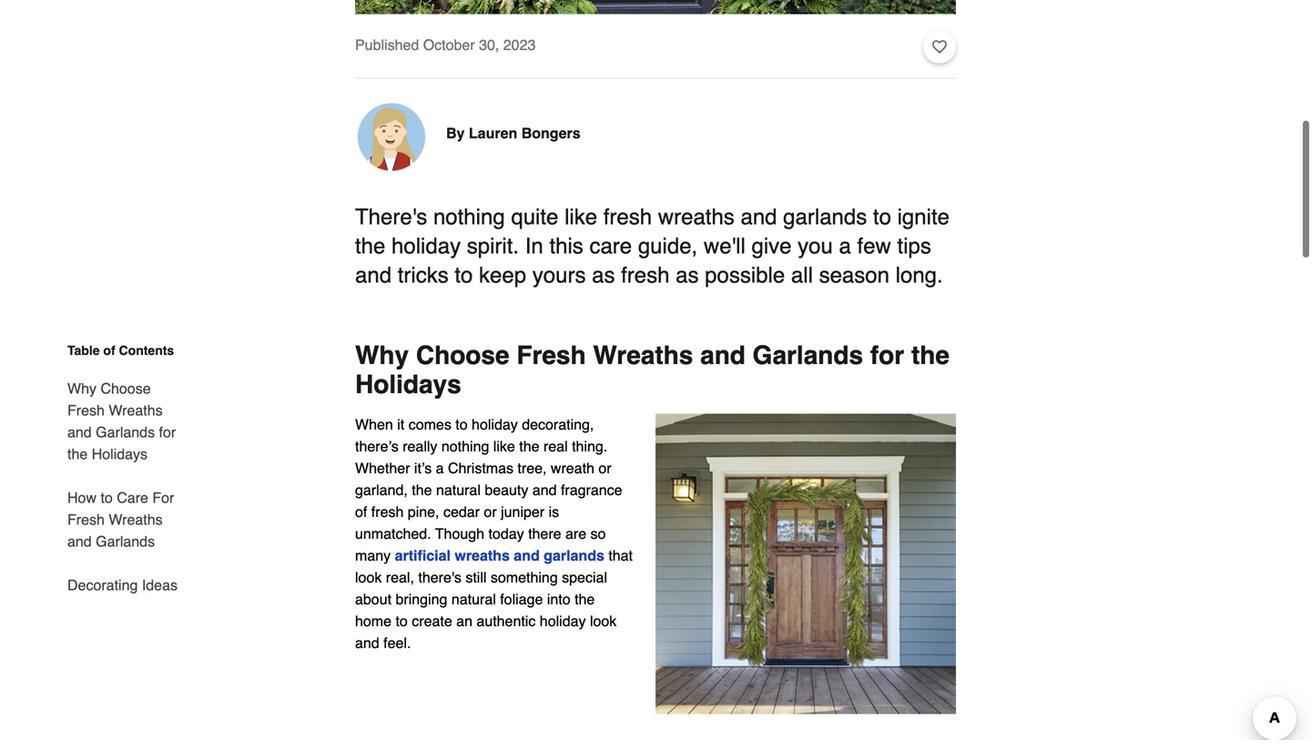 Task type: describe. For each thing, give the bounding box(es) containing it.
lauren bongers image
[[355, 101, 428, 174]]

1 vertical spatial wreaths
[[109, 402, 163, 419]]

so
[[591, 526, 606, 542]]

pine,
[[408, 504, 439, 521]]

decorating ideas link
[[67, 564, 178, 596]]

1 horizontal spatial why choose fresh wreaths and garlands for the holidays
[[355, 341, 950, 399]]

1 horizontal spatial look
[[590, 613, 617, 630]]

natural inside that look real, there's still something special about bringing natural foliage into the home to create an authentic holiday look and feel.
[[452, 591, 496, 608]]

0 vertical spatial fresh
[[517, 341, 586, 370]]

2023
[[503, 37, 536, 53]]

today
[[489, 526, 524, 542]]

authentic
[[477, 613, 536, 630]]

there
[[528, 526, 561, 542]]

that
[[609, 547, 633, 564]]

nothing inside when it comes to holiday decorating, there's really nothing like the real thing. whether it's a christmas tree, wreath or garland, the natural beauty and fragrance of fresh pine, cedar or juniper is unmatched. though today there are so many
[[442, 438, 489, 455]]

and up something
[[514, 547, 540, 564]]

0 vertical spatial wreaths
[[593, 341, 693, 370]]

to up 'few'
[[873, 205, 891, 230]]

1 horizontal spatial why
[[355, 341, 409, 370]]

season
[[819, 263, 890, 288]]

when it comes to holiday decorating, there's really nothing like the real thing. whether it's a christmas tree, wreath or garland, the natural beauty and fragrance of fresh pine, cedar or juniper is unmatched. though today there are so many
[[355, 416, 622, 564]]

ideas
[[142, 577, 178, 594]]

1 vertical spatial fresh
[[67, 402, 105, 419]]

a fresh garland hanging around the front door of a craftsman-style home. image
[[656, 414, 956, 715]]

something
[[491, 569, 558, 586]]

bongers
[[521, 125, 581, 142]]

by lauren bongers
[[446, 125, 581, 142]]

published
[[355, 37, 419, 53]]

contents
[[119, 343, 174, 358]]

the inside table of contents element
[[67, 446, 88, 463]]

care
[[117, 489, 148, 506]]

are
[[565, 526, 587, 542]]

the inside that look real, there's still something special about bringing natural foliage into the home to create an authentic holiday look and feel.
[[575, 591, 595, 608]]

0 horizontal spatial garlands
[[544, 547, 605, 564]]

we'll
[[704, 234, 746, 259]]

when
[[355, 416, 393, 433]]

all
[[791, 263, 813, 288]]

guide,
[[638, 234, 698, 259]]

holiday inside the there's nothing quite like fresh wreaths and garlands to ignite the holiday spirit. in this care guide, we'll give you a few tips and tricks to keep yours as fresh as possible all season long.
[[392, 234, 461, 259]]

is
[[549, 504, 559, 521]]

home
[[355, 613, 392, 630]]

a inside the there's nothing quite like fresh wreaths and garlands to ignite the holiday spirit. in this care guide, we'll give you a few tips and tricks to keep yours as fresh as possible all season long.
[[839, 234, 851, 259]]

garland,
[[355, 482, 408, 499]]

about
[[355, 591, 392, 608]]

thing.
[[572, 438, 608, 455]]

an
[[456, 613, 473, 630]]

really
[[403, 438, 437, 455]]

why choose fresh wreaths and garlands for the holidays inside table of contents element
[[67, 380, 176, 463]]

and up how
[[67, 424, 92, 441]]

there's
[[355, 438, 399, 455]]

the down long.
[[911, 341, 950, 370]]

0 vertical spatial or
[[599, 460, 612, 477]]

tree,
[[518, 460, 547, 477]]

give
[[752, 234, 792, 259]]

real
[[544, 438, 568, 455]]

for
[[152, 489, 174, 506]]

ignite
[[897, 205, 950, 230]]

wreaths inside the there's nothing quite like fresh wreaths and garlands to ignite the holiday spirit. in this care guide, we'll give you a few tips and tricks to keep yours as fresh as possible all season long.
[[658, 205, 735, 230]]

fragrance
[[561, 482, 622, 499]]

quite
[[511, 205, 559, 230]]

there's
[[355, 205, 427, 230]]

0 vertical spatial fresh
[[603, 205, 652, 230]]

create
[[412, 613, 452, 630]]

lauren
[[469, 125, 517, 142]]

1 vertical spatial fresh
[[621, 263, 670, 288]]

fresh inside the how to care for fresh wreaths and garlands
[[67, 511, 105, 528]]

wreath
[[551, 460, 595, 477]]

to inside when it comes to holiday decorating, there's really nothing like the real thing. whether it's a christmas tree, wreath or garland, the natural beauty and fragrance of fresh pine, cedar or juniper is unmatched. though today there are so many
[[456, 416, 468, 433]]

why choose fresh wreaths and garlands for the holidays link
[[67, 367, 189, 476]]

few
[[857, 234, 891, 259]]

30,
[[479, 37, 499, 53]]

care
[[590, 234, 632, 259]]

decorating
[[67, 577, 138, 594]]

0 vertical spatial holidays
[[355, 370, 461, 399]]

decorating,
[[522, 416, 594, 433]]

cedar
[[443, 504, 480, 521]]

a navy blue door on a brick home decorated with a fresh wreath and garland. image
[[355, 0, 956, 14]]

0 vertical spatial look
[[355, 569, 382, 586]]

table
[[67, 343, 100, 358]]



Task type: vqa. For each thing, say whether or not it's contained in the screenshot.
any inside button
no



Task type: locate. For each thing, give the bounding box(es) containing it.
fresh up care
[[603, 205, 652, 230]]

like inside the there's nothing quite like fresh wreaths and garlands to ignite the holiday spirit. in this care guide, we'll give you a few tips and tricks to keep yours as fresh as possible all season long.
[[565, 205, 597, 230]]

a left 'few'
[[839, 234, 851, 259]]

garlands
[[753, 341, 863, 370], [96, 424, 155, 441], [96, 533, 155, 550]]

0 vertical spatial garlands
[[783, 205, 867, 230]]

0 horizontal spatial or
[[484, 504, 497, 521]]

by
[[446, 125, 465, 142]]

though
[[435, 526, 484, 542]]

still
[[466, 569, 487, 586]]

0 vertical spatial nothing
[[433, 205, 505, 230]]

1 horizontal spatial or
[[599, 460, 612, 477]]

1 horizontal spatial a
[[839, 234, 851, 259]]

garlands down the all
[[753, 341, 863, 370]]

christmas
[[448, 460, 514, 477]]

and up is
[[533, 482, 557, 499]]

as down care
[[592, 263, 615, 288]]

1 horizontal spatial for
[[870, 341, 904, 370]]

0 vertical spatial like
[[565, 205, 597, 230]]

0 horizontal spatial why choose fresh wreaths and garlands for the holidays
[[67, 380, 176, 463]]

to
[[873, 205, 891, 230], [455, 263, 473, 288], [456, 416, 468, 433], [101, 489, 113, 506], [396, 613, 408, 630]]

decorating ideas
[[67, 577, 178, 594]]

fresh
[[603, 205, 652, 230], [621, 263, 670, 288], [371, 504, 404, 521]]

like up christmas
[[493, 438, 515, 455]]

for up for
[[159, 424, 176, 441]]

1 vertical spatial nothing
[[442, 438, 489, 455]]

1 vertical spatial natural
[[452, 591, 496, 608]]

choose down table of contents
[[101, 380, 151, 397]]

1 vertical spatial for
[[159, 424, 176, 441]]

garlands up care
[[96, 424, 155, 441]]

the
[[355, 234, 386, 259], [911, 341, 950, 370], [519, 438, 540, 455], [67, 446, 88, 463], [412, 482, 432, 499], [575, 591, 595, 608]]

0 vertical spatial why
[[355, 341, 409, 370]]

1 vertical spatial choose
[[101, 380, 151, 397]]

unmatched.
[[355, 526, 431, 542]]

fresh down guide, on the top of page
[[621, 263, 670, 288]]

and down "possible"
[[700, 341, 746, 370]]

2 horizontal spatial holiday
[[540, 613, 586, 630]]

heart outline image
[[932, 37, 947, 57]]

and up give
[[741, 205, 777, 230]]

0 vertical spatial for
[[870, 341, 904, 370]]

october
[[423, 37, 475, 53]]

into
[[547, 591, 571, 608]]

fresh up decorating, on the bottom of the page
[[517, 341, 586, 370]]

wreaths up still in the bottom left of the page
[[455, 547, 510, 564]]

look down special
[[590, 613, 617, 630]]

0 vertical spatial garlands
[[753, 341, 863, 370]]

holidays inside table of contents element
[[92, 446, 148, 463]]

1 vertical spatial garlands
[[544, 547, 605, 564]]

natural inside when it comes to holiday decorating, there's really nothing like the real thing. whether it's a christmas tree, wreath or garland, the natural beauty and fragrance of fresh pine, cedar or juniper is unmatched. though today there are so many
[[436, 482, 481, 499]]

to up feel.
[[396, 613, 408, 630]]

holiday down "into"
[[540, 613, 586, 630]]

2 vertical spatial holiday
[[540, 613, 586, 630]]

why inside table of contents element
[[67, 380, 97, 397]]

1 vertical spatial holidays
[[92, 446, 148, 463]]

for
[[870, 341, 904, 370], [159, 424, 176, 441]]

look down many
[[355, 569, 382, 586]]

foliage
[[500, 591, 543, 608]]

0 vertical spatial natural
[[436, 482, 481, 499]]

garlands inside the how to care for fresh wreaths and garlands
[[96, 533, 155, 550]]

2 vertical spatial fresh
[[67, 511, 105, 528]]

to right how
[[101, 489, 113, 506]]

the inside the there's nothing quite like fresh wreaths and garlands to ignite the holiday spirit. in this care guide, we'll give you a few tips and tricks to keep yours as fresh as possible all season long.
[[355, 234, 386, 259]]

holiday up tricks
[[392, 234, 461, 259]]

0 horizontal spatial like
[[493, 438, 515, 455]]

0 vertical spatial a
[[839, 234, 851, 259]]

it's
[[414, 460, 432, 477]]

1 vertical spatial like
[[493, 438, 515, 455]]

2 vertical spatial wreaths
[[109, 511, 163, 528]]

nothing up spirit.
[[433, 205, 505, 230]]

published october 30, 2023
[[355, 37, 536, 53]]

natural down still in the bottom left of the page
[[452, 591, 496, 608]]

holiday inside that look real, there's still something special about bringing natural foliage into the home to create an authentic holiday look and feel.
[[540, 613, 586, 630]]

a inside when it comes to holiday decorating, there's really nothing like the real thing. whether it's a christmas tree, wreath or garland, the natural beauty and fragrance of fresh pine, cedar or juniper is unmatched. though today there are so many
[[436, 460, 444, 477]]

fresh down how
[[67, 511, 105, 528]]

1 vertical spatial look
[[590, 613, 617, 630]]

natural up cedar
[[436, 482, 481, 499]]

0 horizontal spatial choose
[[101, 380, 151, 397]]

fresh down table
[[67, 402, 105, 419]]

choose up "comes"
[[416, 341, 510, 370]]

and inside when it comes to holiday decorating, there's really nothing like the real thing. whether it's a christmas tree, wreath or garland, the natural beauty and fragrance of fresh pine, cedar or juniper is unmatched. though today there are so many
[[533, 482, 557, 499]]

garlands inside the there's nothing quite like fresh wreaths and garlands to ignite the holiday spirit. in this care guide, we'll give you a few tips and tricks to keep yours as fresh as possible all season long.
[[783, 205, 867, 230]]

the down special
[[575, 591, 595, 608]]

0 vertical spatial choose
[[416, 341, 510, 370]]

1 vertical spatial of
[[355, 504, 367, 521]]

of right table
[[103, 343, 115, 358]]

2 vertical spatial fresh
[[371, 504, 404, 521]]

0 horizontal spatial holiday
[[392, 234, 461, 259]]

juniper
[[501, 504, 545, 521]]

possible
[[705, 263, 785, 288]]

beauty
[[485, 482, 528, 499]]

choose inside table of contents element
[[101, 380, 151, 397]]

real,
[[386, 569, 414, 586]]

0 vertical spatial holiday
[[392, 234, 461, 259]]

nothing inside the there's nothing quite like fresh wreaths and garlands to ignite the holiday spirit. in this care guide, we'll give you a few tips and tricks to keep yours as fresh as possible all season long.
[[433, 205, 505, 230]]

1 vertical spatial holiday
[[472, 416, 518, 433]]

how to care for fresh wreaths and garlands
[[67, 489, 174, 550]]

that look real, there's still something special about bringing natural foliage into the home to create an authentic holiday look and feel.
[[355, 547, 633, 652]]

1 vertical spatial a
[[436, 460, 444, 477]]

the down the it's
[[412, 482, 432, 499]]

in
[[525, 234, 543, 259]]

holidays up care
[[92, 446, 148, 463]]

fresh inside when it comes to holiday decorating, there's really nothing like the real thing. whether it's a christmas tree, wreath or garland, the natural beauty and fragrance of fresh pine, cedar or juniper is unmatched. though today there are so many
[[371, 504, 404, 521]]

to inside the how to care for fresh wreaths and garlands
[[101, 489, 113, 506]]

to left keep
[[455, 263, 473, 288]]

look
[[355, 569, 382, 586], [590, 613, 617, 630]]

1 horizontal spatial holidays
[[355, 370, 461, 399]]

garlands
[[783, 205, 867, 230], [544, 547, 605, 564]]

comes
[[409, 416, 451, 433]]

holiday up christmas
[[472, 416, 518, 433]]

or
[[599, 460, 612, 477], [484, 504, 497, 521]]

how
[[67, 489, 97, 506]]

1 vertical spatial garlands
[[96, 424, 155, 441]]

wreaths
[[658, 205, 735, 230], [455, 547, 510, 564]]

how to care for fresh wreaths and garlands link
[[67, 476, 189, 564]]

tricks
[[398, 263, 449, 288]]

natural
[[436, 482, 481, 499], [452, 591, 496, 608]]

and down home
[[355, 635, 379, 652]]

like inside when it comes to holiday decorating, there's really nothing like the real thing. whether it's a christmas tree, wreath or garland, the natural beauty and fragrance of fresh pine, cedar or juniper is unmatched. though today there are so many
[[493, 438, 515, 455]]

garlands up you
[[783, 205, 867, 230]]

0 horizontal spatial why
[[67, 380, 97, 397]]

holiday
[[392, 234, 461, 259], [472, 416, 518, 433], [540, 613, 586, 630]]

the up how
[[67, 446, 88, 463]]

as down guide, on the top of page
[[676, 263, 699, 288]]

a right the it's
[[436, 460, 444, 477]]

2 vertical spatial garlands
[[96, 533, 155, 550]]

why down table
[[67, 380, 97, 397]]

many
[[355, 547, 391, 564]]

for down long.
[[870, 341, 904, 370]]

it
[[397, 416, 405, 433]]

like up this at the left top
[[565, 205, 597, 230]]

1 horizontal spatial choose
[[416, 341, 510, 370]]

or up fragrance
[[599, 460, 612, 477]]

the up tree,
[[519, 438, 540, 455]]

why up when
[[355, 341, 409, 370]]

1 horizontal spatial like
[[565, 205, 597, 230]]

fresh up 'unmatched.'
[[371, 504, 404, 521]]

or up 'today'
[[484, 504, 497, 521]]

1 as from the left
[[592, 263, 615, 288]]

1 horizontal spatial as
[[676, 263, 699, 288]]

feel.
[[383, 635, 411, 652]]

0 horizontal spatial of
[[103, 343, 115, 358]]

spirit.
[[467, 234, 519, 259]]

as
[[592, 263, 615, 288], [676, 263, 699, 288]]

you
[[798, 234, 833, 259]]

why
[[355, 341, 409, 370], [67, 380, 97, 397]]

and left tricks
[[355, 263, 392, 288]]

nothing
[[433, 205, 505, 230], [442, 438, 489, 455]]

artificial wreaths and garlands link
[[395, 547, 605, 564]]

long.
[[896, 263, 943, 288]]

and down how
[[67, 533, 92, 550]]

0 horizontal spatial for
[[159, 424, 176, 441]]

holidays up it
[[355, 370, 461, 399]]

bringing
[[396, 591, 447, 608]]

the down "there's"
[[355, 234, 386, 259]]

wreaths up we'll
[[658, 205, 735, 230]]

wreaths inside the how to care for fresh wreaths and garlands
[[109, 511, 163, 528]]

0 horizontal spatial wreaths
[[455, 547, 510, 564]]

table of contents element
[[53, 341, 189, 596]]

0 horizontal spatial as
[[592, 263, 615, 288]]

keep
[[479, 263, 526, 288]]

this
[[550, 234, 584, 259]]

1 vertical spatial why
[[67, 380, 97, 397]]

a
[[839, 234, 851, 259], [436, 460, 444, 477]]

to inside that look real, there's still something special about bringing natural foliage into the home to create an authentic holiday look and feel.
[[396, 613, 408, 630]]

2 as from the left
[[676, 263, 699, 288]]

tips
[[897, 234, 931, 259]]

0 horizontal spatial a
[[436, 460, 444, 477]]

0 vertical spatial wreaths
[[658, 205, 735, 230]]

to right "comes"
[[456, 416, 468, 433]]

yours
[[532, 263, 586, 288]]

1 horizontal spatial garlands
[[783, 205, 867, 230]]

artificial wreaths and garlands
[[395, 547, 605, 564]]

table of contents
[[67, 343, 174, 358]]

0 vertical spatial of
[[103, 343, 115, 358]]

and inside the how to care for fresh wreaths and garlands
[[67, 533, 92, 550]]

for inside table of contents element
[[159, 424, 176, 441]]

of down garland,
[[355, 504, 367, 521]]

garlands up decorating ideas link
[[96, 533, 155, 550]]

whether
[[355, 460, 410, 477]]

special
[[562, 569, 607, 586]]

1 vertical spatial or
[[484, 504, 497, 521]]

1 vertical spatial wreaths
[[455, 547, 510, 564]]

nothing up christmas
[[442, 438, 489, 455]]

0 horizontal spatial look
[[355, 569, 382, 586]]

and inside that look real, there's still something special about bringing natural foliage into the home to create an authentic holiday look and feel.
[[355, 635, 379, 652]]

holidays
[[355, 370, 461, 399], [92, 446, 148, 463]]

there's
[[418, 569, 462, 586]]

1 horizontal spatial holiday
[[472, 416, 518, 433]]

artificial
[[395, 547, 451, 564]]

garlands down are
[[544, 547, 605, 564]]

0 horizontal spatial holidays
[[92, 446, 148, 463]]

wreaths
[[593, 341, 693, 370], [109, 402, 163, 419], [109, 511, 163, 528]]

holiday inside when it comes to holiday decorating, there's really nothing like the real thing. whether it's a christmas tree, wreath or garland, the natural beauty and fragrance of fresh pine, cedar or juniper is unmatched. though today there are so many
[[472, 416, 518, 433]]

1 horizontal spatial wreaths
[[658, 205, 735, 230]]

of
[[103, 343, 115, 358], [355, 504, 367, 521]]

of inside when it comes to holiday decorating, there's really nothing like the real thing. whether it's a christmas tree, wreath or garland, the natural beauty and fragrance of fresh pine, cedar or juniper is unmatched. though today there are so many
[[355, 504, 367, 521]]

choose
[[416, 341, 510, 370], [101, 380, 151, 397]]

there's nothing quite like fresh wreaths and garlands to ignite the holiday spirit. in this care guide, we'll give you a few tips and tricks to keep yours as fresh as possible all season long.
[[355, 205, 950, 288]]

1 horizontal spatial of
[[355, 504, 367, 521]]



